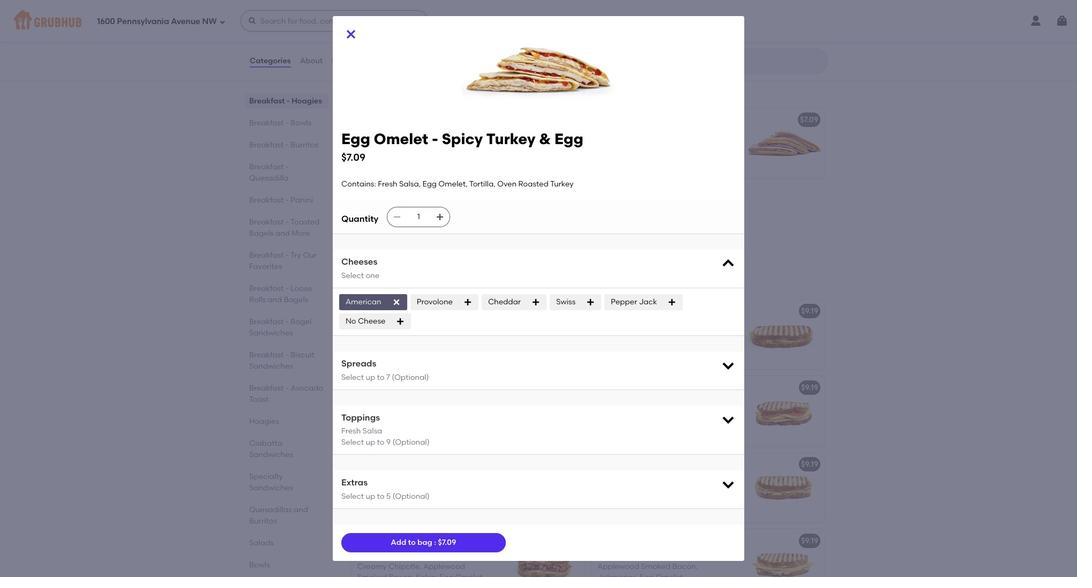 Task type: describe. For each thing, give the bounding box(es) containing it.
bread, for oven
[[418, 475, 442, 484]]

smoked for turkey
[[673, 383, 703, 392]]

southwest
[[408, 536, 446, 546]]

bread, inside "contains: pepper jack, panini bread, creamy chipotle, applewood smoked bacon, salsa, egg omelet"
[[468, 552, 492, 561]]

$7.09 inside button
[[801, 115, 819, 124]]

bacon, inside "contains: pepper jack, panini bread, creamy chipotle, applewood smoked bacon, salsa, egg omelet"
[[389, 573, 414, 577]]

breakfast for breakfast - panini tab
[[249, 196, 284, 205]]

7
[[386, 373, 390, 382]]

fresh inside contains: cheddar, fresh salsa, egg omelet, tortilla burrito
[[430, 15, 450, 25]]

5
[[386, 492, 391, 501]]

$5.99
[[560, 0, 579, 9]]

honey
[[648, 383, 671, 392]]

omelet inside egg omelet - spicy turkey & egg $7.09
[[374, 130, 429, 148]]

(optional) for extras
[[393, 492, 430, 501]]

aioli,
[[418, 130, 436, 139]]

3 sandwiches from the top
[[249, 450, 293, 460]]

one
[[366, 271, 380, 280]]

breakfast - hoagies
[[249, 97, 322, 106]]

burritos for quesadillas and burritos
[[249, 517, 277, 526]]

bagel
[[291, 317, 312, 327]]

applewood inside contains: pepper jack, panini bread, applewood smoked bacon, jalapenos, egg omelet
[[598, 563, 640, 572]]

roasted inside contains: garlic aioli, plain cream cheese, spinach, tomato, egg omelet, tortilla, oven roasted turkey
[[438, 152, 468, 161]]

breakfast - toasted bagels and more
[[249, 218, 320, 238]]

salsa, down egg omelet - spicy turkey & egg
[[416, 207, 437, 216]]

breakfast - loose rolls and bagels tab
[[249, 283, 324, 306]]

panini inside breakfast - panini tab
[[291, 196, 313, 205]]

bowls tab
[[249, 560, 324, 571]]

contains: for egg omelet - oven roasted turkey
[[358, 475, 392, 484]]

pepper for contains: pepper jack, panini bread, applewood smoked bacon, jalapenos, egg omelet
[[634, 552, 661, 561]]

about
[[300, 56, 323, 65]]

rolls
[[249, 295, 266, 305]]

egg omelet - garlic smoked turkey & egg image
[[505, 108, 585, 178]]

smoked inside "contains: pepper jack, panini bread, creamy chipotle, applewood smoked bacon, salsa, egg omelet"
[[358, 573, 387, 577]]

breakfast for breakfast - bowls tab
[[249, 118, 284, 128]]

tortilla, inside contains: garlic aioli, plain cream cheese, spinach, tomato, egg omelet, tortilla, oven roasted turkey
[[388, 152, 415, 161]]

quesadillas and burritos
[[249, 506, 308, 526]]

egg omelet - egg image for $5.99
[[505, 0, 585, 63]]

0 vertical spatial breakfast - quesadilla
[[350, 84, 477, 97]]

spinach,
[[389, 141, 421, 150]]

smoked for bacon,
[[358, 332, 387, 342]]

1 horizontal spatial patty
[[682, 460, 702, 469]]

contains: up quantity
[[342, 180, 376, 189]]

add
[[391, 538, 407, 547]]

salsa, inside "contains: pepper jack, panini bread, creamy chipotle, applewood smoked bacon, salsa, egg omelet"
[[416, 573, 438, 577]]

contains: for egg omelet - sausage patty
[[598, 475, 633, 484]]

add to bag : $7.09
[[391, 538, 456, 547]]

our
[[303, 251, 317, 260]]

contains: for egg omelet - spicy turkey & egg
[[358, 207, 392, 216]]

jack
[[639, 298, 657, 307]]

sandwiches inside breakfast - bagel sandwiches
[[249, 329, 293, 338]]

breakfast for breakfast - toasted bagels and more tab
[[249, 218, 284, 227]]

roasted inside contains: fresh salsa, egg omelet, tortilla, oven roasted turkey
[[407, 218, 437, 227]]

up for spreads
[[366, 373, 375, 382]]

2 vertical spatial tortilla,
[[358, 218, 384, 227]]

$9.19 for egg omelet - sausage patty
[[802, 460, 819, 469]]

jack, for applewood
[[422, 552, 442, 561]]

cheddar,
[[394, 15, 428, 25]]

main navigation navigation
[[0, 0, 1078, 42]]

egg omelet - sausage patty image
[[745, 453, 825, 523]]

select for cheeses
[[342, 271, 364, 280]]

breakfast for breakfast - try our favorites tab
[[249, 251, 284, 260]]

swiss
[[556, 298, 576, 307]]

breakfast - burritos tab
[[249, 139, 324, 151]]

avenue
[[171, 16, 200, 26]]

smoked for bacon
[[452, 306, 482, 316]]

bacon, inside contains: pepper jack, panini bread, applewood smoked bacon, jalapenos, egg omelet
[[673, 563, 698, 572]]

breakfast for breakfast - avocado toast tab on the left of page
[[249, 384, 284, 393]]

0 vertical spatial contains: fresh salsa, egg omelet, tortilla, oven roasted turkey
[[342, 180, 574, 189]]

no
[[346, 317, 356, 326]]

& for egg omelet - spicy turkey & egg
[[455, 192, 461, 201]]

contains: for egg omelet - honey smoked turkey
[[598, 398, 633, 407]]

breakfast - avocado toast
[[249, 384, 323, 404]]

breakfast - hoagies tab
[[249, 95, 324, 107]]

jalapenos,
[[598, 573, 638, 577]]

spreads
[[342, 359, 377, 369]]

$9.19 for egg omelet - ham
[[561, 383, 579, 392]]

- inside breakfast - quesadilla
[[286, 162, 289, 172]]

panini inside contains: pepper jack, panini bread, applewood smoked bacon, jalapenos, egg omelet
[[684, 552, 707, 561]]

omelet, inside contains: cheddar, fresh salsa, egg omelet, tortilla burrito
[[358, 26, 387, 35]]

meat, for honey
[[684, 398, 705, 407]]

provolone
[[417, 298, 453, 307]]

breakfast - loose rolls and bagels
[[249, 284, 312, 305]]

salads tab
[[249, 538, 324, 549]]

0 horizontal spatial hoagies
[[249, 417, 279, 426]]

contains: for egg omelet - southwest chipotle bacon
[[358, 552, 392, 561]]

bread, for ham
[[418, 398, 442, 407]]

egg omelet - sausage patty
[[598, 460, 702, 469]]

toppings fresh salsa select up to 9 (optional)
[[342, 413, 430, 447]]

- inside egg omelet - spicy turkey & egg $7.09
[[432, 130, 438, 148]]

garlic
[[394, 130, 416, 139]]

egg omelet - oven roasted turkey
[[358, 460, 485, 469]]

applewood inside "contains: pepper jack, panini bread, creamy chipotle, applewood smoked bacon, salsa, egg omelet"
[[424, 563, 465, 572]]

sandwiches inside breakfast - biscuit sandwiches
[[249, 362, 293, 371]]

bag
[[418, 538, 433, 547]]

quesadillas and burritos tab
[[249, 505, 324, 527]]

breakfast - bowls
[[249, 118, 312, 128]]

salsa, up egg omelet - spicy turkey & egg
[[399, 180, 421, 189]]

egg inside contains: pepper jack, panini bread, applewood smoked bacon, jalapenos, egg omelet
[[640, 573, 654, 577]]

egg omelet - spicy turkey & egg
[[358, 192, 477, 201]]

cheeses select one
[[342, 257, 380, 280]]

oven inside contains: garlic aioli, plain cream cheese, spinach, tomato, egg omelet, tortilla, oven roasted turkey
[[417, 152, 436, 161]]

more
[[292, 229, 310, 238]]

applewood up contains: panini bread, applewood smoked bacon, egg omelet
[[408, 306, 450, 316]]

bread, for applewood
[[418, 322, 442, 331]]

0 vertical spatial hoagies
[[292, 97, 322, 106]]

pennsylvania
[[117, 16, 169, 26]]

ham
[[408, 383, 425, 392]]

omelet, inside contains: garlic aioli, plain cream cheese, spinach, tomato, egg omelet, tortilla, oven roasted turkey
[[358, 152, 387, 161]]

reviews
[[332, 56, 362, 65]]

breakfast - panini tab
[[249, 195, 324, 206]]

select for extras
[[342, 492, 364, 501]]

turkey inside egg omelet - spicy turkey & egg $7.09
[[486, 130, 536, 148]]

categories button
[[249, 42, 292, 80]]

categories
[[250, 56, 291, 65]]

specialty sandwiches
[[249, 472, 293, 493]]

egg omelet - ham & egg image
[[745, 108, 825, 178]]

extras
[[342, 478, 368, 488]]

fresh up egg omelet - spicy turkey & egg
[[378, 180, 398, 189]]

:
[[434, 538, 436, 547]]

egg inside contains: garlic aioli, plain cream cheese, spinach, tomato, egg omelet, tortilla, oven roasted turkey
[[454, 141, 468, 150]]

1 vertical spatial tortilla,
[[470, 180, 496, 189]]

egg omelet - egg image for $9.19
[[745, 299, 825, 369]]

toasted
[[291, 218, 320, 227]]

quantity
[[342, 214, 379, 224]]

(optional) inside toppings fresh salsa select up to 9 (optional)
[[393, 438, 430, 447]]

1 vertical spatial contains: fresh salsa, egg omelet, tortilla, oven roasted turkey
[[358, 207, 484, 227]]

breakfast - biscuit sandwiches
[[249, 351, 315, 371]]

cheddar
[[488, 298, 521, 307]]

egg omelet - ham
[[358, 383, 425, 392]]

about button
[[300, 42, 323, 80]]

toppings
[[342, 413, 380, 423]]

breakfast for breakfast - bagel sandwiches tab
[[249, 317, 284, 327]]

avocado
[[291, 384, 323, 393]]

9
[[386, 438, 391, 447]]

salsa
[[363, 427, 382, 436]]

breakfast up american at the left
[[350, 275, 405, 289]]

contains: pepper jack, panini bread, creamy chipotle, applewood smoked bacon, salsa, egg omelet
[[358, 552, 492, 577]]

and inside quesadillas and burritos
[[294, 506, 308, 515]]

breakfast - toasted bagels and more tab
[[249, 217, 324, 239]]

& for egg omelet - spicy turkey & egg $7.09
[[539, 130, 551, 148]]

spicy for egg omelet - spicy turkey & egg $7.09
[[442, 130, 483, 148]]

loose
[[291, 284, 312, 293]]

contains: garlic aioli, plain cream cheese, spinach, tomato, egg omelet, tortilla, oven roasted turkey button
[[351, 108, 585, 178]]

$7.09 button
[[591, 108, 825, 178]]

contains: inside contains: garlic aioli, plain cream cheese, spinach, tomato, egg omelet, tortilla, oven roasted turkey
[[358, 130, 392, 139]]

breakfast for breakfast - quesadilla "tab"
[[249, 162, 284, 172]]

cheeses
[[342, 257, 378, 267]]

0 horizontal spatial bowls
[[249, 561, 270, 570]]

burrito
[[415, 26, 439, 35]]

spicy for egg omelet - spicy turkey & egg
[[408, 192, 428, 201]]

salads
[[249, 539, 274, 548]]

contains: garlic aioli, plain cream cheese, spinach, tomato, egg omelet, tortilla, oven roasted turkey
[[358, 130, 493, 161]]

try
[[291, 251, 301, 260]]

egg omelet - spicy turkey & egg $7.09
[[342, 130, 584, 163]]

Input item quantity number field
[[407, 208, 431, 227]]

breakfast - burritos
[[249, 140, 319, 150]]

1600
[[97, 16, 115, 26]]

specialty sandwiches tab
[[249, 471, 324, 494]]

egg inside contains: fresh salsa, egg omelet, tortilla, oven roasted turkey
[[439, 207, 453, 216]]

contains: cheddar, fresh salsa, egg omelet, tortilla burrito
[[358, 15, 489, 35]]

$9.19 for egg omelet - honey smoked turkey
[[802, 383, 819, 392]]

contains: for egg omelet - applewood smoked bacon
[[358, 322, 392, 331]]

toast
[[249, 395, 269, 404]]

0 vertical spatial sausage
[[648, 460, 680, 469]]

- inside breakfast - bagel sandwiches
[[286, 317, 289, 327]]

contains: for egg omelet - ham
[[358, 398, 392, 407]]

breakfast for breakfast - loose rolls and bagels tab
[[249, 284, 284, 293]]

no cheese
[[346, 317, 386, 326]]

extras select up to 5 (optional)
[[342, 478, 430, 501]]

egg omelet - applewood smoked bacon image
[[505, 299, 585, 369]]

omelet inside contains: pepper jack, panini bread, applewood smoked bacon, jalapenos, egg omelet
[[656, 573, 683, 577]]

omelet, inside contains: panini bread, egg omelet, sausage patty
[[700, 475, 729, 484]]

salsa, inside contains: cheddar, fresh salsa, egg omelet, tortilla burrito
[[451, 15, 473, 25]]



Task type: vqa. For each thing, say whether or not it's contained in the screenshot.
"GF"
no



Task type: locate. For each thing, give the bounding box(es) containing it.
1 vertical spatial bacon,
[[673, 563, 698, 572]]

breakfast - quesadilla tab
[[249, 161, 324, 184]]

up left 5
[[366, 492, 375, 501]]

jack, for bacon,
[[663, 552, 683, 561]]

jack, inside "contains: pepper jack, panini bread, creamy chipotle, applewood smoked bacon, salsa, egg omelet"
[[422, 552, 442, 561]]

3 select from the top
[[342, 438, 364, 447]]

2 up from the top
[[366, 438, 375, 447]]

contains: fresh salsa, egg omelet, tortilla, oven roasted turkey down egg omelet - spicy turkey & egg
[[358, 207, 484, 227]]

select
[[342, 271, 364, 280], [342, 373, 364, 382], [342, 438, 364, 447], [342, 492, 364, 501]]

patty
[[682, 460, 702, 469], [631, 486, 651, 495]]

breakfast inside breakfast - try our favorites
[[249, 251, 284, 260]]

quesadilla up plain
[[416, 84, 477, 97]]

meat, for oven
[[444, 475, 465, 484]]

pepper inside contains: pepper jack, panini bread, applewood smoked bacon, jalapenos, egg omelet
[[634, 552, 661, 561]]

0 vertical spatial spicy
[[442, 130, 483, 148]]

breakfast inside the breakfast - avocado toast
[[249, 384, 284, 393]]

3 up from the top
[[366, 492, 375, 501]]

to left 7
[[377, 373, 385, 382]]

contains: up cheese, on the left top of page
[[358, 130, 392, 139]]

0 vertical spatial egg omelet - egg
[[358, 0, 422, 9]]

oven inside contains: fresh salsa, egg omelet, tortilla, oven roasted turkey
[[386, 218, 405, 227]]

breakfast - bagel sandwiches tab
[[249, 316, 324, 339]]

$7.09 inside egg omelet - spicy turkey & egg $7.09
[[342, 151, 366, 163]]

breakfast down breakfast - panini tab
[[249, 218, 284, 227]]

favorites
[[249, 262, 282, 271]]

bagels inside breakfast - loose rolls and bagels
[[284, 295, 308, 305]]

breakfast up the breakfast - bowls
[[249, 97, 285, 106]]

egg omelet - honey smoked turkey image
[[745, 376, 825, 446]]

breakfast up rolls
[[249, 284, 284, 293]]

bread, inside contains: pepper jack, panini bread, applewood smoked bacon, jalapenos, egg omelet
[[709, 552, 732, 561]]

breakfast - avocado toast tab
[[249, 383, 324, 405]]

sausage up contains: panini bread, egg omelet, sausage patty at the right of page
[[648, 460, 680, 469]]

2 sandwiches from the top
[[249, 362, 293, 371]]

bagels
[[249, 229, 274, 238], [284, 295, 308, 305]]

egg omelet - spicy turkey & egg image
[[505, 185, 585, 254]]

meat,
[[444, 398, 465, 407], [684, 398, 705, 407], [444, 475, 465, 484]]

bacon, inside contains: panini bread, applewood smoked bacon, egg omelet
[[389, 332, 414, 342]]

sandwiches
[[249, 329, 293, 338], [249, 362, 293, 371], [249, 450, 293, 460], [249, 484, 293, 493]]

breakfast - biscuit sandwiches tab
[[249, 350, 324, 372]]

egg omelet - egg
[[358, 0, 422, 9], [598, 306, 662, 316]]

0 horizontal spatial tortilla,
[[358, 218, 384, 227]]

breakfast up favorites
[[249, 251, 284, 260]]

contains: panini bread, applewood smoked bacon, egg omelet
[[358, 322, 486, 342]]

$9.19
[[561, 306, 579, 316], [802, 306, 819, 316], [561, 383, 579, 392], [802, 383, 819, 392], [561, 460, 579, 469], [802, 460, 819, 469], [802, 536, 819, 546]]

breakfast inside breakfast - quesadilla
[[249, 162, 284, 172]]

breakfast - quesadilla inside "tab"
[[249, 162, 289, 183]]

1 horizontal spatial jack,
[[663, 552, 683, 561]]

select for spreads
[[342, 373, 364, 382]]

bacon for contains: pepper jack, panini bread, creamy chipotle, applewood smoked bacon, salsa, egg omelet
[[481, 536, 505, 546]]

breakfast inside breakfast - biscuit sandwiches
[[249, 351, 284, 360]]

and for more
[[276, 229, 290, 238]]

egg omelet - egg for $5.99
[[358, 0, 422, 9]]

egg omelet - oven roasted turkey image
[[505, 453, 585, 523]]

contains: inside "contains: pepper jack, panini bread, creamy chipotle, applewood smoked bacon, salsa, egg omelet"
[[358, 552, 392, 561]]

0 vertical spatial breakfast - panini
[[249, 196, 313, 205]]

select down cheeses
[[342, 271, 364, 280]]

breakfast - quesadilla up garlic
[[350, 84, 477, 97]]

breakfast - try our favorites tab
[[249, 250, 324, 272]]

tortilla,
[[388, 152, 415, 161], [470, 180, 496, 189], [358, 218, 384, 227]]

svg image inside main navigation navigation
[[248, 17, 257, 25]]

contains: panini bread, meat, egg omelet for ham
[[358, 398, 481, 418]]

and right quesadillas
[[294, 506, 308, 515]]

svg image
[[248, 17, 257, 25], [436, 213, 445, 222], [532, 298, 540, 307], [587, 298, 595, 307], [668, 298, 677, 307], [721, 477, 736, 492]]

pepper up jalapenos,
[[634, 552, 661, 561]]

breakfast inside breakfast - toasted bagels and more
[[249, 218, 284, 227]]

2 vertical spatial bacon,
[[389, 573, 414, 577]]

(optional) right 9
[[393, 438, 430, 447]]

1 horizontal spatial sausage
[[648, 460, 680, 469]]

contains: fresh salsa, egg omelet, tortilla, oven roasted turkey
[[342, 180, 574, 189], [358, 207, 484, 227]]

tomato,
[[422, 141, 452, 150]]

burritos for breakfast - burritos
[[291, 140, 319, 150]]

1 vertical spatial egg omelet - egg image
[[745, 299, 825, 369]]

up inside extras select up to 5 (optional)
[[366, 492, 375, 501]]

egg inside contains: panini bread, egg omelet, sausage patty
[[684, 475, 698, 484]]

breakfast - panini up breakfast - toasted bagels and more
[[249, 196, 313, 205]]

1 horizontal spatial hoagies
[[292, 97, 322, 106]]

egg inside contains: cheddar, fresh salsa, egg omelet, tortilla burrito
[[475, 15, 489, 25]]

0 horizontal spatial burritos
[[249, 517, 277, 526]]

breakfast - panini inside tab
[[249, 196, 313, 205]]

2 select from the top
[[342, 373, 364, 382]]

panini inside "contains: pepper jack, panini bread, creamy chipotle, applewood smoked bacon, salsa, egg omelet"
[[444, 552, 467, 561]]

(optional) inside spreads select up to 7 (optional)
[[392, 373, 429, 382]]

pepper inside "contains: pepper jack, panini bread, creamy chipotle, applewood smoked bacon, salsa, egg omelet"
[[394, 552, 421, 561]]

ciabatta
[[249, 439, 283, 448]]

sandwiches up the breakfast - avocado toast
[[249, 362, 293, 371]]

bowls
[[291, 118, 312, 128], [249, 561, 270, 570]]

- inside the breakfast - avocado toast
[[286, 384, 289, 393]]

breakfast for breakfast - biscuit sandwiches tab
[[249, 351, 284, 360]]

quesadillas
[[249, 506, 292, 515]]

reviews button
[[331, 42, 362, 80]]

breakfast down rolls
[[249, 317, 284, 327]]

burritos
[[291, 140, 319, 150], [249, 517, 277, 526]]

0 vertical spatial bacon
[[484, 306, 507, 316]]

1 vertical spatial &
[[455, 192, 461, 201]]

0 horizontal spatial breakfast - quesadilla
[[249, 162, 289, 183]]

patty inside contains: panini bread, egg omelet, sausage patty
[[631, 486, 651, 495]]

breakfast down the breakfast - bowls
[[249, 140, 284, 150]]

and for bagels
[[268, 295, 282, 305]]

bread, for sausage
[[659, 475, 683, 484]]

breakfast up toast
[[249, 384, 284, 393]]

to inside spreads select up to 7 (optional)
[[377, 373, 385, 382]]

to left 5
[[377, 492, 385, 501]]

bread,
[[418, 322, 442, 331], [418, 398, 442, 407], [659, 398, 683, 407], [418, 475, 442, 484], [659, 475, 683, 484], [468, 552, 492, 561], [709, 552, 732, 561]]

breakfast - quesadilla down breakfast - burritos
[[249, 162, 289, 183]]

pepper up chipotle, on the left of the page
[[394, 552, 421, 561]]

tortilla
[[388, 26, 413, 35]]

(optional) inside extras select up to 5 (optional)
[[393, 492, 430, 501]]

bacon for contains: panini bread, applewood smoked bacon, egg omelet
[[484, 306, 507, 316]]

hoagies up ciabatta
[[249, 417, 279, 426]]

sandwiches inside "tab"
[[249, 484, 293, 493]]

(optional) right 5
[[393, 492, 430, 501]]

$9.19 for egg omelet - egg
[[802, 306, 819, 316]]

hoagies tab
[[249, 416, 324, 427]]

breakfast
[[350, 84, 405, 97], [249, 97, 285, 106], [249, 118, 284, 128], [249, 140, 284, 150], [249, 162, 284, 172], [249, 196, 284, 205], [249, 218, 284, 227], [249, 251, 284, 260], [350, 275, 405, 289], [249, 284, 284, 293], [249, 317, 284, 327], [249, 351, 284, 360], [249, 384, 284, 393]]

fresh down egg omelet - spicy turkey & egg
[[394, 207, 414, 216]]

to inside toppings fresh salsa select up to 9 (optional)
[[377, 438, 385, 447]]

egg omelet - southwest chipotle bacon
[[358, 536, 505, 546]]

tortilla, down spinach,
[[388, 152, 415, 161]]

breakfast up breakfast - toasted bagels and more
[[249, 196, 284, 205]]

bread, for honey
[[659, 398, 683, 407]]

1 vertical spatial patty
[[631, 486, 651, 495]]

(optional) up ham
[[392, 373, 429, 382]]

select down extras on the bottom of the page
[[342, 492, 364, 501]]

- inside breakfast - biscuit sandwiches
[[286, 351, 289, 360]]

applewood down :
[[424, 563, 465, 572]]

fresh
[[430, 15, 450, 25], [378, 180, 398, 189], [394, 207, 414, 216], [342, 427, 361, 436]]

egg inside contains: panini bread, applewood smoked bacon, egg omelet
[[416, 332, 430, 342]]

1 horizontal spatial &
[[539, 130, 551, 148]]

1 vertical spatial spicy
[[408, 192, 428, 201]]

bagels inside breakfast - toasted bagels and more
[[249, 229, 274, 238]]

1 horizontal spatial egg omelet - egg
[[598, 306, 662, 316]]

egg omelet - ham image
[[505, 376, 585, 446]]

0 horizontal spatial &
[[455, 192, 461, 201]]

breakfast up breakfast - burritos
[[249, 118, 284, 128]]

egg inside "contains: pepper jack, panini bread, creamy chipotle, applewood smoked bacon, salsa, egg omelet"
[[440, 573, 454, 577]]

1 sandwiches from the top
[[249, 329, 293, 338]]

1 vertical spatial sausage
[[598, 486, 630, 495]]

0 horizontal spatial egg omelet - egg
[[358, 0, 422, 9]]

salsa, down chipotle, on the left of the page
[[416, 573, 438, 577]]

1 horizontal spatial breakfast - panini
[[350, 275, 451, 289]]

cheese,
[[358, 141, 387, 150]]

2 jack, from the left
[[663, 552, 683, 561]]

spreads select up to 7 (optional)
[[342, 359, 429, 382]]

biscuit
[[291, 351, 315, 360]]

contains: down egg omelet - honey smoked turkey
[[598, 398, 633, 407]]

contains: inside contains: panini bread, applewood smoked bacon, egg omelet
[[358, 322, 392, 331]]

fresh inside toppings fresh salsa select up to 9 (optional)
[[342, 427, 361, 436]]

contains: up 5
[[358, 475, 392, 484]]

chipotle,
[[389, 563, 422, 572]]

contains: pepper jack, panini bread, applewood smoked bacon, jalapenos, egg omelet
[[598, 552, 732, 577]]

0 vertical spatial bagels
[[249, 229, 274, 238]]

bread, inside contains: panini bread, applewood smoked bacon, egg omelet
[[418, 322, 442, 331]]

breakfast - panini up provolone
[[350, 275, 451, 289]]

breakfast - panini
[[249, 196, 313, 205], [350, 275, 451, 289]]

salsa, right cheddar,
[[451, 15, 473, 25]]

1 up from the top
[[366, 373, 375, 382]]

and inside breakfast - toasted bagels and more
[[276, 229, 290, 238]]

breakfast down reviews button on the left of page
[[350, 84, 405, 97]]

(optional) for spreads
[[392, 373, 429, 382]]

breakfast for breakfast - hoagies tab
[[249, 97, 285, 106]]

applewood up jalapenos,
[[598, 563, 640, 572]]

panini inside contains: panini bread, applewood smoked bacon, egg omelet
[[394, 322, 417, 331]]

0 horizontal spatial jack,
[[422, 552, 442, 561]]

select inside spreads select up to 7 (optional)
[[342, 373, 364, 382]]

turkey inside contains: garlic aioli, plain cream cheese, spinach, tomato, egg omelet, tortilla, oven roasted turkey
[[469, 152, 493, 161]]

pepper
[[611, 298, 638, 307], [394, 552, 421, 561], [634, 552, 661, 561]]

contains: panini bread, meat, egg omelet down ham
[[358, 398, 481, 418]]

1 vertical spatial burritos
[[249, 517, 277, 526]]

contains: panini bread, meat, egg omelet for oven
[[358, 475, 481, 495]]

up
[[366, 373, 375, 382], [366, 438, 375, 447], [366, 492, 375, 501]]

sandwiches down the specialty
[[249, 484, 293, 493]]

tortilla, down egg omelet - spicy turkey & egg $7.09
[[470, 180, 496, 189]]

egg
[[358, 0, 372, 9], [408, 0, 422, 9], [475, 15, 489, 25], [342, 130, 370, 148], [555, 130, 584, 148], [454, 141, 468, 150], [423, 180, 437, 189], [358, 192, 372, 201], [463, 192, 477, 201], [439, 207, 453, 216], [358, 306, 372, 316], [598, 306, 612, 316], [648, 306, 662, 316], [416, 332, 430, 342], [358, 383, 372, 392], [598, 383, 612, 392], [467, 398, 481, 407], [707, 398, 721, 407], [358, 460, 372, 469], [598, 460, 612, 469], [467, 475, 481, 484], [684, 475, 698, 484], [358, 536, 372, 546], [440, 573, 454, 577], [640, 573, 654, 577]]

ciabatta sandwiches
[[249, 439, 293, 460]]

bagels up favorites
[[249, 229, 274, 238]]

0 horizontal spatial egg omelet - egg image
[[505, 0, 585, 63]]

contains: panini bread, meat, egg omelet for honey
[[598, 398, 721, 418]]

bacon
[[484, 306, 507, 316], [481, 536, 505, 546]]

spicy inside egg omelet - spicy turkey & egg $7.09
[[442, 130, 483, 148]]

1 horizontal spatial spicy
[[442, 130, 483, 148]]

(optional)
[[392, 373, 429, 382], [393, 438, 430, 447], [393, 492, 430, 501]]

burritos inside tab
[[291, 140, 319, 150]]

quesadilla inside breakfast - quesadilla
[[249, 174, 288, 183]]

0 vertical spatial patty
[[682, 460, 702, 469]]

to left bag
[[408, 538, 416, 547]]

1 horizontal spatial bagels
[[284, 295, 308, 305]]

1 vertical spatial breakfast - quesadilla
[[249, 162, 289, 183]]

burritos inside quesadillas and burritos
[[249, 517, 277, 526]]

up for extras
[[366, 492, 375, 501]]

and left more
[[276, 229, 290, 238]]

0 vertical spatial &
[[539, 130, 551, 148]]

breakfast down breakfast - bagel sandwiches
[[249, 351, 284, 360]]

hoagies
[[292, 97, 322, 106], [249, 417, 279, 426]]

breakfast for breakfast - burritos tab
[[249, 140, 284, 150]]

breakfast inside breakfast - bagel sandwiches
[[249, 317, 284, 327]]

contains: right no
[[358, 322, 392, 331]]

up inside toppings fresh salsa select up to 9 (optional)
[[366, 438, 375, 447]]

egg omelet - egg for $9.19
[[598, 306, 662, 316]]

- inside breakfast - try our favorites
[[286, 251, 289, 260]]

contains: inside contains: pepper jack, panini bread, applewood smoked bacon, jalapenos, egg omelet
[[598, 552, 633, 561]]

sausage down egg omelet - sausage patty
[[598, 486, 630, 495]]

1 horizontal spatial burritos
[[291, 140, 319, 150]]

select inside cheeses select one
[[342, 271, 364, 280]]

bagels down the loose on the left of page
[[284, 295, 308, 305]]

0 horizontal spatial patty
[[631, 486, 651, 495]]

contains: left input item quantity number field
[[358, 207, 392, 216]]

select inside extras select up to 5 (optional)
[[342, 492, 364, 501]]

contains: panini bread, egg omelet, sausage patty
[[598, 475, 729, 495]]

contains: panini bread, meat, egg omelet down the egg omelet - oven roasted turkey
[[358, 475, 481, 495]]

select inside toppings fresh salsa select up to 9 (optional)
[[342, 438, 364, 447]]

contains: for egg omelet - egg
[[358, 15, 392, 25]]

quesadilla up breakfast - panini tab
[[249, 174, 288, 183]]

breakfast inside breakfast - loose rolls and bagels
[[249, 284, 284, 293]]

to
[[377, 373, 385, 382], [377, 438, 385, 447], [377, 492, 385, 501], [408, 538, 416, 547]]

$9.19 for egg omelet - oven roasted turkey
[[561, 460, 579, 469]]

fresh up burrito
[[430, 15, 450, 25]]

american
[[346, 298, 382, 307]]

1 vertical spatial bowls
[[249, 561, 270, 570]]

1 horizontal spatial bowls
[[291, 118, 312, 128]]

quesadilla
[[416, 84, 477, 97], [249, 174, 288, 183]]

1 horizontal spatial breakfast - quesadilla
[[350, 84, 477, 97]]

egg omelet - honey smoked turkey
[[598, 383, 728, 392]]

0 horizontal spatial sausage
[[598, 486, 630, 495]]

4 sandwiches from the top
[[249, 484, 293, 493]]

meat, for ham
[[444, 398, 465, 407]]

and inside breakfast - loose rolls and bagels
[[268, 295, 282, 305]]

1 vertical spatial (optional)
[[393, 438, 430, 447]]

0 vertical spatial bacon,
[[389, 332, 414, 342]]

1 horizontal spatial quesadilla
[[416, 84, 477, 97]]

select down spreads
[[342, 373, 364, 382]]

0 vertical spatial up
[[366, 373, 375, 382]]

smoked inside contains: pepper jack, panini bread, applewood smoked bacon, jalapenos, egg omelet
[[641, 563, 671, 572]]

hoagies up breakfast - bowls tab
[[292, 97, 322, 106]]

egg omelet - spicy bacon image
[[745, 529, 825, 577]]

and right rolls
[[268, 295, 282, 305]]

$9.19 for egg omelet - applewood smoked bacon
[[561, 306, 579, 316]]

ciabatta sandwiches tab
[[249, 438, 324, 461]]

0 vertical spatial (optional)
[[392, 373, 429, 382]]

1 horizontal spatial egg omelet - egg image
[[745, 299, 825, 369]]

- inside breakfast - toasted bagels and more
[[286, 218, 289, 227]]

specialty
[[249, 472, 283, 481]]

patty up contains: panini bread, egg omelet, sausage patty at the right of page
[[682, 460, 702, 469]]

0 vertical spatial and
[[276, 229, 290, 238]]

contains: inside contains: cheddar, fresh salsa, egg omelet, tortilla burrito
[[358, 15, 392, 25]]

$7.09
[[801, 115, 819, 124], [342, 151, 366, 163], [560, 192, 579, 201], [438, 538, 456, 547]]

contains: down egg omelet - sausage patty
[[598, 475, 633, 484]]

plain
[[437, 130, 455, 139]]

up down salsa
[[366, 438, 375, 447]]

1 vertical spatial and
[[268, 295, 282, 305]]

breakfast down breakfast - burritos
[[249, 162, 284, 172]]

tortilla, up cheeses
[[358, 218, 384, 227]]

burritos down quesadillas
[[249, 517, 277, 526]]

egg omelet - applewood smoked bacon
[[358, 306, 507, 316]]

1 vertical spatial hoagies
[[249, 417, 279, 426]]

svg image
[[1056, 14, 1069, 27], [219, 18, 226, 25], [345, 28, 358, 41], [393, 213, 402, 222], [721, 256, 736, 271], [392, 298, 401, 307], [464, 298, 472, 307], [396, 317, 405, 326], [721, 358, 736, 373], [721, 412, 736, 427]]

2 vertical spatial up
[[366, 492, 375, 501]]

1 vertical spatial breakfast - panini
[[350, 275, 451, 289]]

oven
[[417, 152, 436, 161], [498, 180, 517, 189], [386, 218, 405, 227], [408, 460, 427, 469]]

bowls down salads
[[249, 561, 270, 570]]

contains: up creamy
[[358, 552, 392, 561]]

contains: up toppings
[[358, 398, 392, 407]]

0 vertical spatial quesadilla
[[416, 84, 477, 97]]

spicy
[[442, 130, 483, 148], [408, 192, 428, 201]]

1 horizontal spatial tortilla,
[[388, 152, 415, 161]]

breakfast - try our favorites
[[249, 251, 317, 271]]

0 vertical spatial tortilla,
[[388, 152, 415, 161]]

smoked
[[452, 306, 482, 316], [358, 332, 387, 342], [673, 383, 703, 392], [641, 563, 671, 572], [358, 573, 387, 577]]

creamy
[[358, 563, 387, 572]]

breakfast - bowls tab
[[249, 117, 324, 129]]

applewood inside contains: panini bread, applewood smoked bacon, egg omelet
[[444, 322, 486, 331]]

to inside extras select up to 5 (optional)
[[377, 492, 385, 501]]

0 vertical spatial egg omelet - egg image
[[505, 0, 585, 63]]

patty down egg omelet - sausage patty
[[631, 486, 651, 495]]

turkey inside contains: fresh salsa, egg omelet, tortilla, oven roasted turkey
[[439, 218, 462, 227]]

applewood down egg omelet - applewood smoked bacon
[[444, 322, 486, 331]]

nw
[[202, 16, 217, 26]]

and
[[276, 229, 290, 238], [268, 295, 282, 305], [294, 506, 308, 515]]

contains: up tortilla
[[358, 15, 392, 25]]

sausage
[[648, 460, 680, 469], [598, 486, 630, 495]]

pepper for contains: pepper jack, panini bread, creamy chipotle, applewood smoked bacon, salsa, egg omelet
[[394, 552, 421, 561]]

fresh down toppings
[[342, 427, 361, 436]]

fresh inside contains: fresh salsa, egg omelet, tortilla, oven roasted turkey
[[394, 207, 414, 216]]

0 horizontal spatial breakfast - panini
[[249, 196, 313, 205]]

omelet inside "contains: pepper jack, panini bread, creamy chipotle, applewood smoked bacon, salsa, egg omelet"
[[456, 573, 483, 577]]

up inside spreads select up to 7 (optional)
[[366, 373, 375, 382]]

egg omelet - southwest chipotle bacon image
[[505, 529, 585, 577]]

0 horizontal spatial quesadilla
[[249, 174, 288, 183]]

1 vertical spatial up
[[366, 438, 375, 447]]

bowls down breakfast - hoagies tab
[[291, 118, 312, 128]]

sandwiches down ciabatta
[[249, 450, 293, 460]]

egg omelet - egg image
[[505, 0, 585, 63], [745, 299, 825, 369]]

jack, inside contains: pepper jack, panini bread, applewood smoked bacon, jalapenos, egg omelet
[[663, 552, 683, 561]]

2 horizontal spatial tortilla,
[[470, 180, 496, 189]]

breakfast - bagel sandwiches
[[249, 317, 312, 338]]

1 select from the top
[[342, 271, 364, 280]]

chipotle
[[448, 536, 480, 546]]

up left 7
[[366, 373, 375, 382]]

omelet inside contains: panini bread, applewood smoked bacon, egg omelet
[[432, 332, 459, 342]]

0 horizontal spatial spicy
[[408, 192, 428, 201]]

burritos down breakfast - bowls tab
[[291, 140, 319, 150]]

& inside egg omelet - spicy turkey & egg $7.09
[[539, 130, 551, 148]]

sausage inside contains: panini bread, egg omelet, sausage patty
[[598, 486, 630, 495]]

- inside breakfast - loose rolls and bagels
[[286, 284, 289, 293]]

4 select from the top
[[342, 492, 364, 501]]

cheese
[[358, 317, 386, 326]]

panini inside contains: panini bread, egg omelet, sausage patty
[[634, 475, 657, 484]]

2 vertical spatial (optional)
[[393, 492, 430, 501]]

omelet
[[374, 0, 401, 9], [374, 130, 429, 148], [374, 192, 401, 201], [374, 306, 401, 316], [614, 306, 641, 316], [432, 332, 459, 342], [374, 383, 401, 392], [614, 383, 641, 392], [358, 409, 385, 418], [598, 409, 625, 418], [374, 460, 401, 469], [614, 460, 641, 469], [358, 486, 385, 495], [374, 536, 401, 546], [456, 573, 483, 577], [656, 573, 683, 577]]

1 vertical spatial bagels
[[284, 295, 308, 305]]

0 horizontal spatial bagels
[[249, 229, 274, 238]]

0 vertical spatial bowls
[[291, 118, 312, 128]]

pepper left jack
[[611, 298, 638, 307]]

omelet,
[[358, 26, 387, 35], [358, 152, 387, 161], [439, 180, 468, 189], [455, 207, 484, 216], [700, 475, 729, 484]]

1 vertical spatial quesadilla
[[249, 174, 288, 183]]

contains: up jalapenos,
[[598, 552, 633, 561]]

sandwiches up breakfast - biscuit sandwiches
[[249, 329, 293, 338]]

pepper jack
[[611, 298, 657, 307]]

select down salsa
[[342, 438, 364, 447]]

contains: fresh salsa, egg omelet, tortilla, oven roasted turkey down egg omelet - spicy turkey & egg $7.09
[[342, 180, 574, 189]]

2 vertical spatial and
[[294, 506, 308, 515]]

1 vertical spatial bacon
[[481, 536, 505, 546]]

0 vertical spatial burritos
[[291, 140, 319, 150]]

1600 pennsylvania avenue nw
[[97, 16, 217, 26]]

contains: inside contains: fresh salsa, egg omelet, tortilla, oven roasted turkey
[[358, 207, 392, 216]]

smoked inside contains: panini bread, applewood smoked bacon, egg omelet
[[358, 332, 387, 342]]

1 vertical spatial egg omelet - egg
[[598, 306, 662, 316]]

contains: panini bread, meat, egg omelet down honey
[[598, 398, 721, 418]]

1 jack, from the left
[[422, 552, 442, 561]]

cream
[[457, 130, 482, 139]]

salsa,
[[451, 15, 473, 25], [399, 180, 421, 189], [416, 207, 437, 216], [416, 573, 438, 577]]

to left 9
[[377, 438, 385, 447]]



